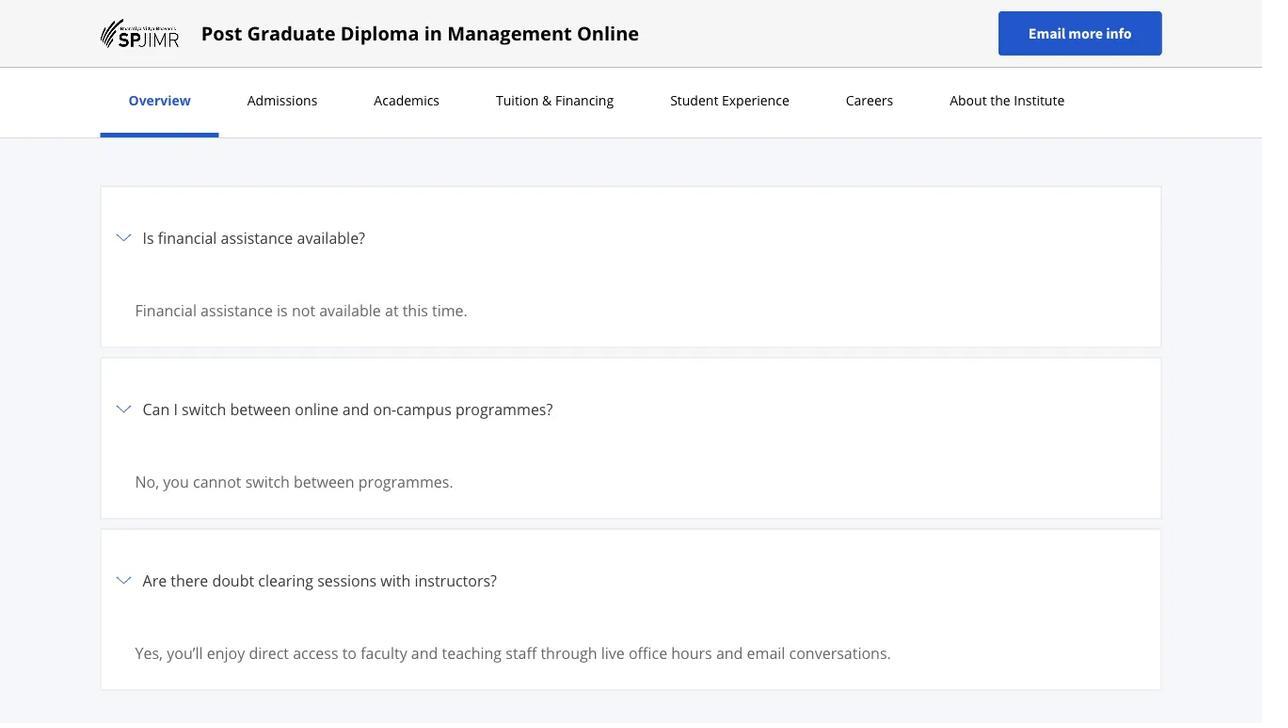Task type: locate. For each thing, give the bounding box(es) containing it.
assistance right financial
[[221, 227, 293, 248]]

and
[[343, 399, 369, 419], [411, 643, 438, 663], [716, 643, 743, 663]]

switch right the i at bottom
[[182, 399, 226, 419]]

1 list item from the top
[[100, 186, 1162, 358]]

academics
[[374, 91, 440, 109]]

not
[[292, 300, 315, 320]]

and right faculty
[[411, 643, 438, 663]]

assistance
[[221, 227, 293, 248], [201, 300, 273, 320]]

enjoy
[[207, 643, 245, 663]]

faculty
[[361, 643, 407, 663]]

overview link
[[123, 91, 197, 109]]

overview
[[129, 91, 191, 109]]

admissions link
[[242, 91, 323, 109]]

post
[[201, 20, 242, 46]]

1 vertical spatial switch
[[245, 471, 290, 492]]

list item
[[100, 186, 1162, 358], [100, 357, 1162, 530], [100, 529, 1162, 701], [100, 700, 1162, 723]]

questions
[[683, 71, 816, 111]]

0 vertical spatial switch
[[182, 399, 226, 419]]

this
[[403, 300, 428, 320]]

the
[[991, 91, 1011, 109]]

chevron right image inside are there doubt clearing sessions with instructors? dropdown button
[[113, 569, 135, 592]]

no,
[[135, 471, 159, 492]]

1 vertical spatial chevron right image
[[113, 569, 135, 592]]

cannot
[[193, 471, 241, 492]]

3 list item from the top
[[100, 529, 1162, 701]]

campus
[[396, 399, 452, 419]]

hours
[[672, 643, 712, 663]]

i
[[174, 399, 178, 419]]

between left online
[[230, 399, 291, 419]]

is
[[143, 227, 154, 248]]

switch
[[182, 399, 226, 419], [245, 471, 290, 492]]

admissions
[[247, 91, 318, 109]]

about
[[950, 91, 987, 109]]

1 horizontal spatial switch
[[245, 471, 290, 492]]

live
[[601, 643, 625, 663]]

0 vertical spatial assistance
[[221, 227, 293, 248]]

conversations.
[[790, 643, 891, 663]]

about the institute
[[950, 91, 1065, 109]]

assistance inside dropdown button
[[221, 227, 293, 248]]

chevron right image
[[113, 227, 135, 249], [113, 569, 135, 592]]

0 horizontal spatial between
[[230, 399, 291, 419]]

diploma
[[341, 20, 419, 46]]

and inside dropdown button
[[343, 399, 369, 419]]

0 vertical spatial between
[[230, 399, 291, 419]]

office
[[629, 643, 668, 663]]

staff
[[506, 643, 537, 663]]

0 vertical spatial chevron right image
[[113, 227, 135, 249]]

&
[[542, 91, 552, 109]]

0 horizontal spatial and
[[343, 399, 369, 419]]

2 chevron right image from the top
[[113, 569, 135, 592]]

direct
[[249, 643, 289, 663]]

tuition & financing link
[[491, 91, 620, 109]]

collapsed list
[[100, 186, 1162, 723]]

between down online
[[294, 471, 355, 492]]

at
[[385, 300, 399, 320]]

chevron right image left are at bottom left
[[113, 569, 135, 592]]

chevron right image inside is financial assistance available? dropdown button
[[113, 227, 135, 249]]

2 list item from the top
[[100, 357, 1162, 530]]

time.
[[432, 300, 468, 320]]

0 horizontal spatial switch
[[182, 399, 226, 419]]

no, you cannot switch between programmes.
[[135, 471, 453, 492]]

graduate
[[247, 20, 336, 46]]

with
[[381, 570, 411, 590]]

between
[[230, 399, 291, 419], [294, 471, 355, 492]]

through
[[541, 643, 597, 663]]

management
[[447, 20, 572, 46]]

switch right the cannot
[[245, 471, 290, 492]]

and left the on-
[[343, 399, 369, 419]]

is
[[277, 300, 288, 320]]

about the institute link
[[945, 91, 1071, 109]]

tuition
[[496, 91, 539, 109]]

4 list item from the top
[[100, 700, 1162, 723]]

careers link
[[841, 91, 899, 109]]

student
[[671, 91, 719, 109]]

chevron right image left is
[[113, 227, 135, 249]]

assistance left is
[[201, 300, 273, 320]]

1 vertical spatial between
[[294, 471, 355, 492]]

programmes.
[[359, 471, 453, 492]]

available?
[[297, 227, 365, 248]]

and left the email
[[716, 643, 743, 663]]

1 vertical spatial assistance
[[201, 300, 273, 320]]

1 chevron right image from the top
[[113, 227, 135, 249]]

email more info button
[[999, 11, 1162, 56]]

student experience
[[671, 91, 790, 109]]



Task type: describe. For each thing, give the bounding box(es) containing it.
in
[[424, 20, 443, 46]]

list item containing is financial assistance available?
[[100, 186, 1162, 358]]

can i switch between online and on-campus programmes?
[[143, 399, 553, 419]]

experience
[[722, 91, 790, 109]]

chevron right image
[[113, 398, 135, 420]]

chevron right image for are
[[113, 569, 135, 592]]

info
[[1106, 24, 1132, 43]]

available
[[319, 300, 381, 320]]

student experience link
[[665, 91, 795, 109]]

programmes?
[[456, 399, 553, 419]]

more
[[1069, 24, 1104, 43]]

1 horizontal spatial and
[[411, 643, 438, 663]]

doubt
[[212, 570, 254, 590]]

financing
[[555, 91, 614, 109]]

1 horizontal spatial between
[[294, 471, 355, 492]]

instructors?
[[415, 570, 497, 590]]

online
[[295, 399, 339, 419]]

frequently asked questions
[[447, 71, 816, 111]]

s.p. jain institute of management and research image
[[100, 18, 179, 48]]

email more info
[[1029, 24, 1132, 43]]

between inside dropdown button
[[230, 399, 291, 419]]

sessions
[[317, 570, 377, 590]]

email
[[747, 643, 786, 663]]

teaching
[[442, 643, 502, 663]]

academics link
[[368, 91, 445, 109]]

email
[[1029, 24, 1066, 43]]

list item containing are there doubt clearing sessions with instructors?
[[100, 529, 1162, 701]]

post graduate diploma in management online
[[201, 20, 639, 46]]

yes,
[[135, 643, 163, 663]]

can
[[143, 399, 170, 419]]

you'll
[[167, 643, 203, 663]]

are there doubt clearing sessions with instructors? button
[[113, 541, 1150, 620]]

careers
[[846, 91, 894, 109]]

there
[[171, 570, 208, 590]]

are
[[143, 570, 167, 590]]

tuition & financing
[[496, 91, 614, 109]]

online
[[577, 20, 639, 46]]

asked
[[596, 71, 676, 111]]

is financial assistance available? button
[[113, 198, 1150, 277]]

institute
[[1014, 91, 1065, 109]]

on-
[[373, 399, 396, 419]]

yes, you'll enjoy direct access to faculty and teaching staff through live office hours and email conversations.
[[135, 643, 891, 663]]

access
[[293, 643, 339, 663]]

financial assistance is not available at this time.
[[135, 300, 472, 320]]

clearing
[[258, 570, 314, 590]]

you
[[163, 471, 189, 492]]

are there doubt clearing sessions with instructors?
[[143, 570, 497, 590]]

chevron right image for is
[[113, 227, 135, 249]]

to
[[342, 643, 357, 663]]

is financial assistance available?
[[143, 227, 365, 248]]

list item containing can i switch between online and on-campus programmes?
[[100, 357, 1162, 530]]

switch inside can i switch between online and on-campus programmes? dropdown button
[[182, 399, 226, 419]]

2 horizontal spatial and
[[716, 643, 743, 663]]

can i switch between online and on-campus programmes? button
[[113, 370, 1150, 449]]

financial
[[135, 300, 197, 320]]

frequently
[[447, 71, 590, 111]]

financial
[[158, 227, 217, 248]]



Task type: vqa. For each thing, say whether or not it's contained in the screenshot.
first Chevron Right icon
yes



